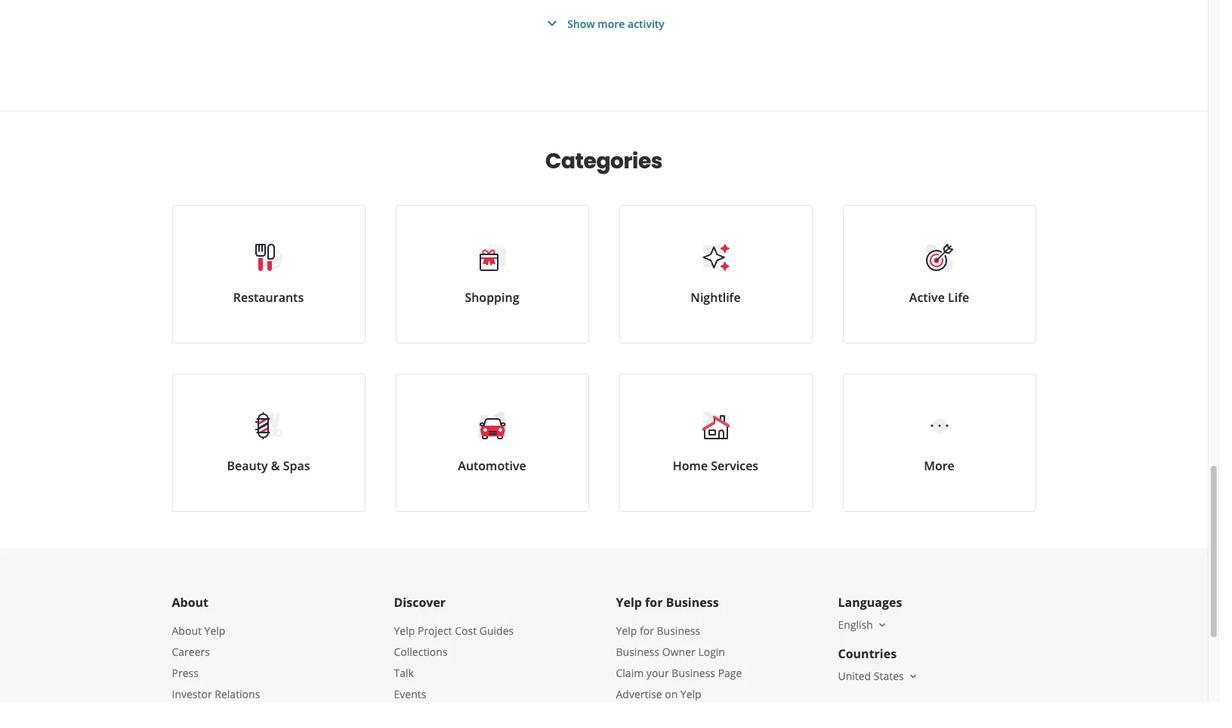 Task type: vqa. For each thing, say whether or not it's contained in the screenshot.


Task type: describe. For each thing, give the bounding box(es) containing it.
your
[[647, 666, 669, 681]]

advertise on yelp link
[[616, 688, 702, 702]]

english button
[[838, 618, 888, 632]]

advertise
[[616, 688, 662, 702]]

about yelp link
[[172, 624, 225, 638]]

about for about
[[172, 595, 209, 611]]

active
[[910, 289, 945, 306]]

investor
[[172, 688, 212, 702]]

beauty & spas link
[[172, 374, 365, 512]]

events
[[394, 688, 426, 702]]

careers
[[172, 645, 210, 660]]

yelp for yelp project cost guides collections talk events
[[394, 624, 415, 638]]

united
[[838, 669, 871, 684]]

discover
[[394, 595, 446, 611]]

beauty
[[227, 458, 268, 474]]

business down owner
[[672, 666, 715, 681]]

talk
[[394, 666, 414, 681]]

more
[[598, 16, 625, 31]]

talk link
[[394, 666, 414, 681]]

owner
[[662, 645, 696, 660]]

automotive
[[458, 458, 526, 474]]

yelp for business
[[616, 595, 719, 611]]

show more activity button
[[543, 14, 665, 32]]

yelp for business business owner login claim your business page advertise on yelp
[[616, 624, 742, 702]]

yelp right on
[[681, 688, 702, 702]]

business up yelp for business link
[[666, 595, 719, 611]]

yelp project cost guides collections talk events
[[394, 624, 514, 702]]

cost
[[455, 624, 477, 638]]

show
[[567, 16, 595, 31]]

relations
[[215, 688, 260, 702]]

business owner login link
[[616, 645, 725, 660]]

events link
[[394, 688, 426, 702]]

automotive link
[[396, 374, 589, 512]]

more link
[[843, 374, 1036, 512]]

claim your business page link
[[616, 666, 742, 681]]

show more activity
[[567, 16, 665, 31]]

guides
[[480, 624, 514, 638]]

for for yelp for business
[[645, 595, 663, 611]]

nightlife link
[[619, 206, 813, 344]]

countries
[[838, 646, 897, 663]]

16 chevron down v2 image
[[907, 671, 919, 683]]

yelp for yelp for business
[[616, 595, 642, 611]]

about for about yelp careers press investor relations
[[172, 624, 202, 638]]

investor relations link
[[172, 688, 260, 702]]

home services
[[673, 458, 759, 474]]



Task type: locate. For each thing, give the bounding box(es) containing it.
services
[[711, 458, 759, 474]]

nightlife
[[691, 289, 741, 306]]

16 chevron down v2 image
[[876, 619, 888, 631]]

languages
[[838, 595, 902, 611]]

beauty & spas
[[227, 458, 310, 474]]

active life
[[910, 289, 969, 306]]

1 about from the top
[[172, 595, 209, 611]]

united states
[[838, 669, 904, 684]]

page
[[718, 666, 742, 681]]

yelp up yelp for business link
[[616, 595, 642, 611]]

24 chevron down v2 image
[[543, 14, 561, 32]]

yelp for business link
[[616, 624, 701, 638]]

yelp project cost guides link
[[394, 624, 514, 638]]

0 vertical spatial for
[[645, 595, 663, 611]]

yelp up the careers "link"
[[204, 624, 225, 638]]

yelp inside about yelp careers press investor relations
[[204, 624, 225, 638]]

about inside about yelp careers press investor relations
[[172, 624, 202, 638]]

for for yelp for business business owner login claim your business page advertise on yelp
[[640, 624, 654, 638]]

shopping link
[[396, 206, 589, 344]]

0 vertical spatial about
[[172, 595, 209, 611]]

for up business owner login "link" in the bottom of the page
[[640, 624, 654, 638]]

yelp for yelp for business business owner login claim your business page advertise on yelp
[[616, 624, 637, 638]]

login
[[698, 645, 725, 660]]

spas
[[283, 458, 310, 474]]

collections link
[[394, 645, 448, 660]]

home
[[673, 458, 708, 474]]

for
[[645, 595, 663, 611], [640, 624, 654, 638]]

business up claim
[[616, 645, 660, 660]]

collections
[[394, 645, 448, 660]]

on
[[665, 688, 678, 702]]

active life link
[[843, 206, 1036, 344]]

restaurants link
[[172, 206, 365, 344]]

business up owner
[[657, 624, 701, 638]]

category navigation section navigation
[[157, 112, 1051, 549]]

yelp up claim
[[616, 624, 637, 638]]

yelp inside the "yelp project cost guides collections talk events"
[[394, 624, 415, 638]]

yelp
[[616, 595, 642, 611], [204, 624, 225, 638], [394, 624, 415, 638], [616, 624, 637, 638], [681, 688, 702, 702]]

project
[[418, 624, 452, 638]]

activity
[[628, 16, 665, 31]]

2 about from the top
[[172, 624, 202, 638]]

1 vertical spatial about
[[172, 624, 202, 638]]

yelp up collections link
[[394, 624, 415, 638]]

press
[[172, 666, 199, 681]]

&
[[271, 458, 280, 474]]

about
[[172, 595, 209, 611], [172, 624, 202, 638]]

categories
[[546, 147, 663, 176]]

about up careers on the bottom left of page
[[172, 624, 202, 638]]

careers link
[[172, 645, 210, 660]]

home services link
[[619, 374, 813, 512]]

claim
[[616, 666, 644, 681]]

business
[[666, 595, 719, 611], [657, 624, 701, 638], [616, 645, 660, 660], [672, 666, 715, 681]]

press link
[[172, 666, 199, 681]]

restaurants
[[233, 289, 304, 306]]

english
[[838, 618, 873, 632]]

about up about yelp link
[[172, 595, 209, 611]]

shopping
[[465, 289, 519, 306]]

states
[[874, 669, 904, 684]]

life
[[948, 289, 969, 306]]

for inside "yelp for business business owner login claim your business page advertise on yelp"
[[640, 624, 654, 638]]

united states button
[[838, 669, 919, 684]]

for up yelp for business link
[[645, 595, 663, 611]]

1 vertical spatial for
[[640, 624, 654, 638]]

about yelp careers press investor relations
[[172, 624, 260, 702]]

more
[[924, 458, 955, 474]]



